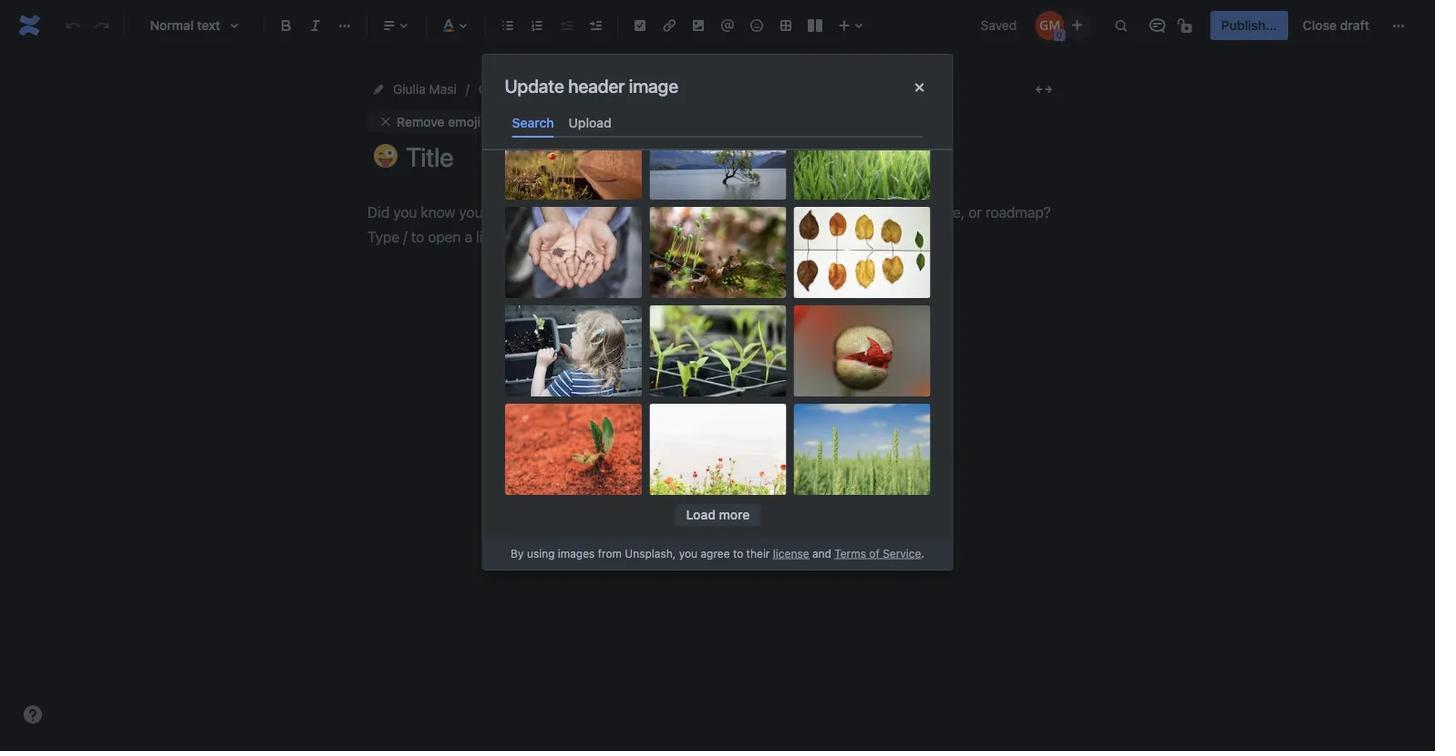 Task type: locate. For each thing, give the bounding box(es) containing it.
seeds of change image
[[505, 207, 642, 298]]

mention image
[[717, 15, 739, 36]]

header inside dialog
[[568, 75, 625, 96]]

table image
[[775, 15, 797, 36]]

add header image
[[525, 114, 634, 129]]

0 vertical spatial header
[[568, 75, 625, 96]]

and
[[813, 547, 832, 560]]

0 vertical spatial image
[[629, 75, 679, 96]]

from
[[598, 547, 622, 560]]

tab list containing search
[[505, 108, 931, 138]]

1 vertical spatial image
[[597, 114, 634, 129]]

by using images from unsplash, you agree to their license and terms of service .
[[511, 547, 925, 560]]

title link
[[625, 78, 650, 100]]

header
[[568, 75, 625, 96], [552, 114, 594, 129]]

image inside add header image button
[[597, 114, 634, 129]]

undo ⌘z image
[[62, 15, 84, 36]]

1 vertical spatial header
[[552, 114, 594, 129]]

image for update header image
[[629, 75, 679, 96]]

butterfly ranunculus inside the high tunnel at pasture song farm in chester county, pa image
[[649, 404, 786, 495]]

little growing plant image
[[505, 404, 642, 495]]

add header image button
[[495, 111, 645, 133]]

redo ⌘⇧z image
[[91, 15, 113, 36]]

add
[[525, 114, 549, 129]]

picture of life image
[[794, 207, 931, 298]]

using
[[527, 547, 555, 560]]

image inside update header image dialog
[[629, 75, 679, 96]]

license link
[[773, 547, 810, 560]]

load
[[686, 508, 715, 523]]

close draft
[[1303, 18, 1370, 33]]

publish... button
[[1211, 11, 1289, 40]]

Main content area, start typing to enter text. text field
[[368, 200, 1061, 250]]

header up upload
[[568, 75, 625, 96]]

tab list inside update header image dialog
[[505, 108, 931, 138]]

images
[[558, 547, 595, 560]]

Give this page a title text field
[[406, 142, 1061, 172]]

image down action item "icon"
[[629, 75, 679, 96]]

image
[[629, 75, 679, 96], [597, 114, 634, 129]]

tab list
[[505, 108, 931, 138]]

update header image dialog
[[483, 0, 953, 570]]

by
[[511, 547, 524, 560]]

their
[[747, 547, 770, 560]]

confluence image
[[15, 11, 44, 40], [15, 11, 44, 40]]

italic ⌘i image
[[305, 15, 327, 36]]

saved
[[981, 18, 1017, 33]]

unsplash,
[[625, 547, 676, 560]]

header for add
[[552, 114, 594, 129]]

editor close icon image
[[909, 77, 931, 99]]

title
[[625, 82, 650, 97]]

header down overview link
[[552, 114, 594, 129]]

header inside button
[[552, 114, 594, 129]]

image down title link
[[597, 114, 634, 129]]

add image, video, or file image
[[688, 15, 710, 36]]

link image
[[659, 15, 680, 36]]

image icon image
[[506, 114, 521, 129]]

emoji image
[[746, 15, 768, 36]]

license
[[773, 547, 810, 560]]



Task type: describe. For each thing, give the bounding box(es) containing it.
close
[[1303, 18, 1337, 33]]

image for add header image
[[597, 114, 634, 129]]

update header image
[[505, 75, 679, 96]]

load more button
[[675, 505, 761, 526]]

update
[[505, 75, 564, 96]]

more
[[719, 508, 750, 523]]

action item image
[[629, 15, 651, 36]]

.
[[922, 547, 925, 560]]

service
[[883, 547, 922, 560]]

publish...
[[1222, 18, 1278, 33]]

content
[[479, 82, 526, 97]]

masi
[[429, 82, 457, 97]]

bullet list ⌘⇧8 image
[[497, 15, 519, 36]]

giulia masi
[[393, 82, 457, 97]]

you
[[679, 547, 698, 560]]

make page full-width image
[[1034, 78, 1055, 100]]

of
[[870, 547, 880, 560]]

giulia masi link
[[393, 78, 457, 100]]

terms
[[835, 547, 867, 560]]

load more
[[686, 508, 750, 523]]

growing tomatoes image
[[505, 306, 642, 397]]

outdent ⇧tab image
[[556, 15, 577, 36]]

content link
[[479, 78, 526, 100]]

move this page image
[[371, 82, 386, 97]]

agree
[[701, 547, 730, 560]]

overview link
[[548, 78, 603, 100]]

giulia masi image
[[1036, 11, 1065, 40]]

header for update
[[568, 75, 625, 96]]

draft
[[1341, 18, 1370, 33]]

close draft button
[[1292, 11, 1381, 40]]

indent tab image
[[585, 15, 607, 36]]

upload
[[569, 115, 612, 130]]

bold ⌘b image
[[275, 15, 297, 36]]

overview
[[548, 82, 603, 97]]

red poppies are a symbol of remembrance in new zealand and australia, used to commemorate soldiers lost on the battlefields. i captured this beautiful poppy just as it was emerging … gentle folds of flower enclosed by the furry case. with such a shallow depth of field, only a small portion of the image is in focus, leaving the rest to the imagination. image
[[794, 306, 931, 397]]

green cereal wheat agriculture season begin nature idyllic wallpaper background advertising poster concept photography with clear blue sky unfocused scenic view and empty copy space for your text here image
[[794, 404, 931, 495]]

numbered list ⌘⇧7 image
[[526, 15, 548, 36]]

terms of service link
[[835, 547, 922, 560]]

to
[[733, 547, 744, 560]]

search
[[512, 115, 554, 130]]

giulia
[[393, 82, 426, 97]]

layouts image
[[805, 15, 826, 36]]



Task type: vqa. For each thing, say whether or not it's contained in the screenshot.
STAFF PICK related to the Timesheets by Tempo - Jira Time Tracking image
no



